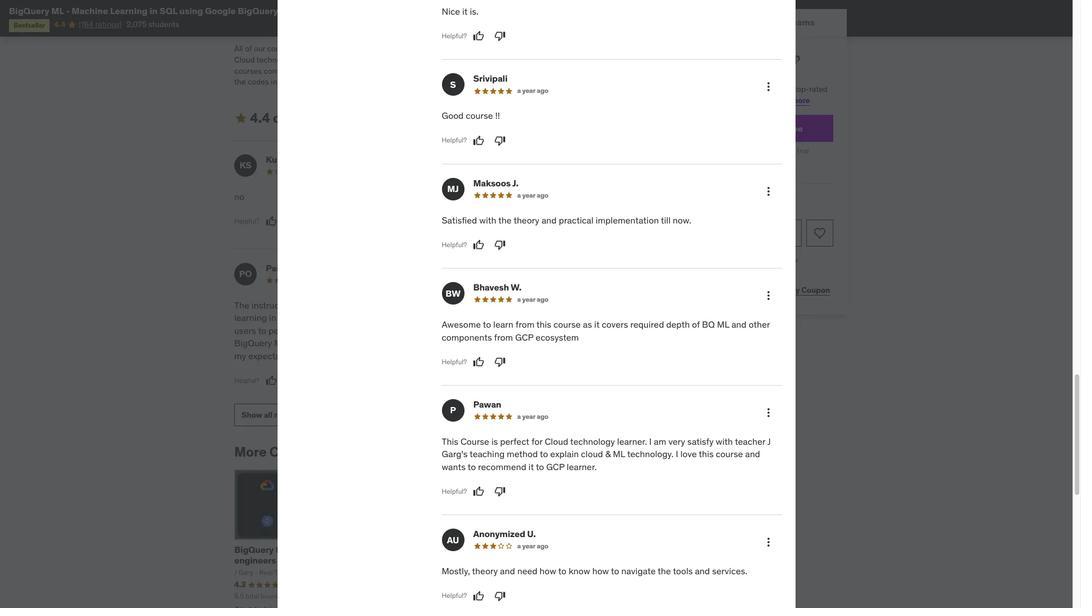 Task type: describe. For each thing, give the bounding box(es) containing it.
guarantee
[[768, 256, 800, 264]]

of up codes
[[245, 44, 252, 54]]

real up mostly,
[[437, 544, 455, 555]]

all for all levels
[[452, 592, 460, 601]]

course inside this course is perfect for cloud technology learner. i am very satisfy with teacher j garg's teaching method to explain cloud & ml technology. i love this course and wants to recommend it to gcp learner.
[[716, 449, 743, 460]]

apache beam | a hands-on course to build big data pipelines link
[[503, 544, 617, 577]]

personal inside get this course, plus 11,000+ of our top-rated courses, with personal plan.
[[718, 95, 748, 105]]

k.
[[536, 154, 545, 165]]

courses down real-
[[396, 55, 423, 65]]

navigate
[[622, 566, 656, 577]]

big left query
[[314, 555, 328, 566]]

it left is.
[[462, 6, 468, 17]]

& inside apache flink | a real time & hands-on course on flink j garg - real time learning
[[479, 544, 485, 555]]

machine
[[377, 300, 412, 311]]

knowledge of
[[329, 66, 376, 76]]

great
[[279, 312, 300, 324]]

wants
[[442, 461, 466, 473]]

per
[[749, 147, 759, 155]]

a down knowledge of
[[354, 77, 358, 87]]

course down such
[[273, 109, 316, 127]]

2 how from the left
[[593, 566, 609, 577]]

helpful? left mark review by kunal s. as helpful icon
[[234, 217, 259, 225]]

gk
[[445, 159, 458, 171]]

medium image
[[234, 112, 248, 125]]

of down the mark review by samit n. as unhelpful icon
[[496, 44, 503, 54]]

a up such
[[292, 66, 296, 76]]

j.
[[513, 177, 519, 189]]

time right on
[[457, 544, 477, 555]]

in down contain
[[271, 77, 277, 87]]

& inside this course is perfect for cloud technology learner. i am very satisfy with teacher j garg's teaching method to explain cloud & ml technology. i love this course and wants to recommend it to gcp learner.
[[606, 449, 611, 460]]

ago for srivipali
[[537, 86, 549, 95]]

courses up codes
[[234, 66, 262, 76]]

all levels
[[452, 592, 481, 601]]

that inside all of our courses are made keeping in mind the real-time implementation of big data, machine learning and cloud technologies in live projects. we make courses which majorly consist of hands-on & practicals. all our courses contain a detailed knowledge of a technology from scratch to advance level. course's lectures explain the codes in such a way that even a non-technical person can understand.
[[319, 77, 333, 87]]

mark review by bhavesh w. as helpful image
[[473, 357, 485, 368]]

to right "method"
[[540, 449, 548, 460]]

required
[[631, 319, 664, 330]]

kunal s.
[[266, 154, 300, 165]]

very easy to understand.
[[441, 191, 538, 202]]

master
[[284, 555, 312, 566]]

live
[[312, 55, 327, 65]]

in inside a complete course, it explains all the different models that bigquery ml offer, the professor explains in a superficial way the mathematics behind each model, and i really enjoyed the course.
[[476, 325, 483, 336]]

perfect
[[500, 436, 530, 447]]

superficial
[[492, 325, 534, 336]]

apache flink | a real time & hands-on course on flink link
[[369, 544, 485, 566]]

engineers
[[234, 555, 276, 566]]

a down w.
[[517, 295, 521, 304]]

we
[[361, 55, 373, 65]]

1 vertical spatial implementation
[[596, 215, 659, 226]]

the up mark review by maksoos j. as unhelpful icon at the left of page
[[499, 215, 512, 226]]

0 vertical spatial the
[[234, 300, 249, 311]]

at
[[720, 147, 726, 155]]

mark review by bhavesh w. as unhelpful image
[[495, 357, 506, 368]]

very inside this course is perfect for cloud technology learner. i am very satisfy with teacher j garg's teaching method to explain cloud & ml technology. i love this course and wants to recommend it to gcp learner.
[[669, 436, 686, 447]]

jairo
[[472, 263, 492, 274]]

machine inside all of our courses are made keeping in mind the real-time implementation of big data, machine learning and cloud technologies in live projects. we make courses which majorly consist of hands-on & practicals. all our courses contain a detailed knowledge of a technology from scratch to advance level. course's lectures explain the codes in such a way that even a non-technical person can understand.
[[538, 44, 568, 54]]

of inside awesome to learn from this course as it covers required depth of bq ml and other components from gcp ecosystem
[[692, 319, 700, 330]]

tools
[[673, 566, 693, 577]]

ml.
[[274, 338, 289, 349]]

p
[[450, 405, 456, 416]]

scratch
[[443, 66, 470, 76]]

lectures inside all of our courses are made keeping in mind the real-time implementation of big data, machine learning and cloud technologies in live projects. we make courses which majorly consist of hands-on & practicals. all our courses contain a detailed knowledge of a technology from scratch to advance level. course's lectures explain the codes in such a way that even a non-technical person can understand.
[[565, 66, 594, 76]]

4.4 for 4.4 course rating
[[250, 109, 270, 127]]

0 horizontal spatial ml
[[51, 5, 64, 16]]

really
[[543, 338, 565, 349]]

teams
[[788, 17, 815, 28]]

ago for jairo wilmer garcia m.
[[550, 276, 561, 284]]

this inside this course is perfect for cloud technology learner. i am very satisfy with teacher j garg's teaching method to explain cloud & ml technology. i love this course and wants to recommend it to gcp learner.
[[699, 449, 714, 460]]

a year ago for bhavesh w.
[[517, 295, 549, 304]]

a up perfect
[[517, 412, 521, 421]]

get this course, plus 11,000+ of our top-rated courses, with personal plan.
[[669, 84, 828, 105]]

additional actions for review by srivipali image
[[762, 80, 776, 94]]

mark review by gopalakrishna k. as unhelpful image
[[493, 216, 505, 227]]

level.
[[513, 66, 531, 76]]

is.
[[470, 6, 479, 17]]

am
[[654, 436, 667, 447]]

users
[[234, 325, 256, 336]]

i inside a complete course, it explains all the different models that bigquery ml offer, the professor explains in a superficial way the mathematics behind each model, and i really enjoyed the course.
[[539, 338, 541, 349]]

ago for anonymized u.
[[537, 542, 549, 551]]

detailed
[[298, 66, 327, 76]]

a year ago for maksoos j.
[[517, 191, 549, 199]]

more
[[234, 443, 267, 461]]

for inside the instructor explained aspects of machine learning in great details, making it easy for users to perform the correct analyses using bigquery ml. the course amazingly exceeds my expectations!
[[393, 312, 404, 324]]

apply coupon button
[[776, 279, 834, 302]]

the down mathematics
[[600, 338, 614, 349]]

a down "anonymized u."
[[517, 542, 521, 551]]

query
[[330, 555, 356, 566]]

technologies
[[257, 55, 302, 65]]

garg inside apache flink | a real time & hands-on course on flink j garg - real time learning
[[373, 569, 388, 577]]

mark review by gopalakrishna k. as helpful image
[[472, 216, 483, 227]]

real down engineers
[[260, 569, 273, 577]]

maksoos
[[474, 177, 511, 189]]

helpful? for mj
[[442, 240, 467, 249]]

to down maksoos
[[480, 191, 488, 202]]

1 vertical spatial theory
[[472, 566, 498, 577]]

total inside j garg - real time learning 4.4 5.5 total hours
[[514, 592, 528, 601]]

ecosystem
[[536, 332, 579, 343]]

learning inside apache flink | a real time & hands-on course on flink j garg - real time learning
[[425, 569, 452, 577]]

reviews
[[274, 410, 302, 420]]

bigquery inside a complete course, it explains all the different models that bigquery ml offer, the professor explains in a superficial way the mathematics behind each model, and i really enjoyed the course.
[[490, 312, 528, 324]]

a year ago for pawan
[[517, 412, 549, 421]]

0 vertical spatial very
[[441, 191, 457, 202]]

ago for bhavesh w.
[[537, 295, 549, 304]]

courses,
[[669, 95, 699, 105]]

this inside awesome to learn from this course as it covers required depth of bq ml and other components from gcp ecosystem
[[537, 319, 552, 330]]

1 vertical spatial understand.
[[490, 191, 538, 202]]

1 hours from the left
[[261, 592, 278, 601]]

on inside apache beam | a hands-on course to build big data pipelines
[[605, 544, 617, 555]]

show all reviews button
[[234, 404, 310, 426]]

real left this at the left bottom
[[393, 443, 420, 461]]

love
[[681, 449, 697, 460]]

1 horizontal spatial our
[[605, 55, 617, 65]]

with inside this course is perfect for cloud technology learner. i am very satisfy with teacher j garg's teaching method to explain cloud & ml technology. i love this course and wants to recommend it to gcp learner.
[[716, 436, 733, 447]]

0 vertical spatial explains
[[527, 300, 560, 311]]

of inside get this course, plus 11,000+ of our top-rated courses, with personal plan.
[[773, 84, 780, 94]]

helpful? for gk
[[441, 217, 466, 225]]

apache for to
[[503, 544, 535, 555]]

!!
[[495, 110, 500, 121]]

mark review by pawan as helpful image
[[473, 486, 485, 498]]

data inside bigquery for big data engineers - master big query internals
[[305, 544, 324, 555]]

all inside a complete course, it explains all the different models that bigquery ml offer, the professor explains in a superficial way the mathematics behind each model, and i really enjoyed the course.
[[562, 300, 572, 311]]

beam
[[537, 544, 561, 555]]

cloud inside this course is perfect for cloud technology learner. i am very satisfy with teacher j garg's teaching method to explain cloud & ml technology. i love this course and wants to recommend it to gcp learner.
[[545, 436, 569, 447]]

courses inside subscribe to udemy's top courses
[[669, 65, 710, 79]]

year for srivipali
[[523, 86, 536, 95]]

maksoos j.
[[474, 177, 519, 189]]

0 horizontal spatial machine
[[72, 5, 108, 16]]

additional actions for review by pawan image
[[762, 406, 776, 420]]

1 vertical spatial personal
[[714, 123, 751, 134]]

a technology
[[378, 66, 423, 76]]

helpful? for bw
[[442, 358, 467, 366]]

ks
[[240, 159, 252, 171]]

a inside a complete course, it explains all the different models that bigquery ml offer, the professor explains in a superficial way the mathematics behind each model, and i really enjoyed the course.
[[485, 325, 490, 336]]

no
[[234, 191, 244, 202]]

apply
[[779, 285, 801, 295]]

for inside bigquery for big data engineers - master big query internals
[[276, 544, 287, 555]]

bigquery right google at the top of the page
[[238, 5, 278, 16]]

and inside a complete course, it explains all the different models that bigquery ml offer, the professor explains in a superficial way the mathematics behind each model, and i really enjoyed the course.
[[521, 338, 536, 349]]

1 vertical spatial with
[[480, 215, 497, 226]]

in up we
[[362, 44, 368, 54]]

bigquery inside bigquery for big data engineers - master big query internals
[[234, 544, 274, 555]]

practical
[[559, 215, 594, 226]]

top-
[[795, 84, 810, 94]]

day
[[715, 256, 726, 264]]

free
[[787, 123, 804, 134]]

a down level. at the top of page
[[517, 86, 521, 95]]

it inside the instructor explained aspects of machine learning in great details, making it easy for users to perform the correct analyses using bigquery ml. the course amazingly exceeds my expectations!
[[365, 312, 371, 324]]

11,000+
[[743, 84, 771, 94]]

for left free
[[773, 123, 785, 134]]

learning
[[234, 312, 267, 324]]

1 vertical spatial explains
[[441, 325, 474, 336]]

30-day money-back guarantee full lifetime access apply coupon
[[704, 256, 831, 295]]

course.
[[441, 350, 470, 361]]

1 horizontal spatial theory
[[514, 215, 540, 226]]

mark review by srivipali as helpful image
[[473, 135, 485, 146]]

of up advance
[[503, 55, 509, 65]]

2 vertical spatial the
[[291, 338, 306, 349]]

the left codes
[[234, 77, 246, 87]]

bigquery for big data engineers - master big query internals link
[[234, 544, 357, 577]]

learning up recommend at the left of page
[[457, 443, 513, 461]]

0 vertical spatial our
[[254, 44, 265, 54]]

1 total from the left
[[246, 592, 259, 601]]

pawan
[[474, 399, 502, 410]]

- inside bigquery for big data engineers - master big query internals
[[278, 555, 282, 566]]

garg up 4.3
[[239, 569, 253, 577]]

satisfy
[[688, 436, 714, 447]]

which
[[425, 55, 446, 65]]

details,
[[302, 312, 331, 324]]

to down "method"
[[536, 461, 544, 473]]

a for &
[[429, 544, 435, 555]]

big up j garg - real time learning
[[289, 544, 303, 555]]

0 horizontal spatial using
[[179, 5, 203, 16]]

learning inside j garg - real time learning 4.4 5.5 total hours
[[560, 569, 586, 577]]

learning inside all of our courses are made keeping in mind the real-time implementation of big data, machine learning and cloud technologies in live projects. we make courses which majorly consist of hands-on & practicals. all our courses contain a detailed knowledge of a technology from scratch to advance level. course's lectures explain the codes in such a way that even a non-technical person can understand.
[[570, 44, 601, 54]]

- inside apache flink | a real time & hands-on course on flink j garg - real time learning
[[389, 569, 392, 577]]

bhavesh
[[474, 282, 509, 293]]

the up make
[[389, 44, 401, 54]]

4.4 inside j garg - real time learning 4.4 5.5 total hours
[[503, 580, 515, 590]]

hands- inside apache flink | a real time & hands-on course on flink j garg - real time learning
[[369, 555, 399, 566]]

a year ago for srivipali
[[517, 86, 549, 95]]

cloud inside all of our courses are made keeping in mind the real-time implementation of big data, machine learning and cloud technologies in live projects. we make courses which majorly consist of hands-on & practicals. all our courses contain a detailed knowledge of a technology from scratch to advance level. course's lectures explain the codes in such a way that even a non-technical person can understand.
[[234, 55, 255, 65]]

time up wants
[[423, 443, 454, 461]]

0 vertical spatial easy
[[460, 191, 478, 202]]

a down j.
[[517, 191, 521, 199]]

advance
[[481, 66, 511, 76]]

big inside all of our courses are made keeping in mind the real-time implementation of big data, machine learning and cloud technologies in live projects. we make courses which majorly consist of hands-on & practicals. all our courses contain a detailed knowledge of a technology from scratch to advance level. course's lectures explain the codes in such a way that even a non-technical person can understand.
[[505, 44, 517, 54]]

the up really
[[553, 325, 567, 336]]

time down apache flink | a real time & hands-on course on flink link
[[409, 569, 424, 577]]

this course is perfect for cloud technology learner. i am very satisfy with teacher j garg's teaching method to explain cloud & ml technology. i love this course and wants to recommend it to gcp learner.
[[442, 436, 771, 473]]

garg right by
[[351, 443, 381, 461]]

mark review by jairo wilmer garcia m. as helpful image
[[472, 375, 483, 386]]

mark review by srivipali as unhelpful image
[[495, 135, 506, 146]]

model,
[[492, 338, 519, 349]]

the left tools
[[658, 566, 671, 577]]

a complete course, it explains all the different models that bigquery ml offer, the professor explains in a superficial way the mathematics behind each model, and i really enjoyed the course.
[[441, 300, 623, 361]]

good
[[442, 110, 464, 121]]

2 horizontal spatial all
[[595, 55, 604, 65]]

additional actions for review by bhavesh w. image
[[762, 289, 776, 303]]

in up 2,075 students in the left of the page
[[150, 5, 158, 16]]

expectations!
[[248, 350, 303, 361]]

data inside apache beam | a hands-on course to build big data pipelines
[[584, 555, 602, 566]]

the up 'as' on the right bottom
[[574, 300, 587, 311]]

mark review by maksoos j. as helpful image
[[473, 240, 485, 251]]

2 horizontal spatial from
[[516, 319, 535, 330]]

s
[[450, 79, 456, 90]]

helpful? for s
[[442, 136, 467, 144]]

back
[[751, 256, 766, 264]]

cloud
[[581, 449, 603, 460]]

mostly, theory and need how to know how to navigate the tools and services.
[[442, 566, 748, 577]]

gcp inside this course is perfect for cloud technology learner. i am very satisfy with teacher j garg's teaching method to explain cloud & ml technology. i love this course and wants to recommend it to gcp learner.
[[547, 461, 565, 473]]

mark review by samit n. as helpful image
[[473, 31, 485, 42]]

for inside this course is perfect for cloud technology learner. i am very satisfy with teacher j garg's teaching method to explain cloud & ml technology. i love this course and wants to recommend it to gcp learner.
[[532, 436, 543, 447]]

in down are
[[304, 55, 310, 65]]

learn
[[494, 319, 514, 330]]

time down master
[[274, 569, 289, 577]]

apache for hands-
[[369, 544, 400, 555]]

and inside all of our courses are made keeping in mind the real-time implementation of big data, machine learning and cloud technologies in live projects. we make courses which majorly consist of hands-on & practicals. all our courses contain a detailed knowledge of a technology from scratch to advance level. course's lectures explain the codes in such a way that even a non-technical person can understand.
[[603, 44, 616, 54]]

gcp inside awesome to learn from this course as it covers required depth of bq ml and other components from gcp ecosystem
[[515, 332, 534, 343]]

4.4 course rating
[[250, 109, 357, 127]]

and inside awesome to learn from this course as it covers required depth of bq ml and other components from gcp ecosystem
[[732, 319, 747, 330]]

helpful? left mark review by paul o. as helpful image
[[234, 376, 259, 385]]

the instructor explained aspects of machine learning in great details, making it easy for users to perform the correct analyses using bigquery ml. the course amazingly exceeds my expectations!
[[234, 300, 413, 361]]

ml inside this course is perfect for cloud technology learner. i am very satisfy with teacher j garg's teaching method to explain cloud & ml technology. i love this course and wants to recommend it to gcp learner.
[[613, 449, 626, 460]]

to left navigate
[[611, 566, 620, 577]]

explain inside all of our courses are made keeping in mind the real-time implementation of big data, machine learning and cloud technologies in live projects. we make courses which majorly consist of hands-on & practicals. all our courses contain a detailed knowledge of a technology from scratch to advance level. course's lectures explain the codes in such a way that even a non-technical person can understand.
[[596, 66, 621, 76]]



Task type: locate. For each thing, give the bounding box(es) containing it.
year for anonymized u.
[[523, 542, 536, 551]]

0 horizontal spatial way
[[304, 77, 317, 87]]

garg inside j garg - real time learning 4.4 5.5 total hours
[[508, 569, 522, 577]]

hours down j garg - real time learning
[[261, 592, 278, 601]]

learner. up technology.
[[617, 436, 647, 447]]

0 vertical spatial cloud
[[234, 55, 255, 65]]

components
[[442, 332, 492, 343]]

0 horizontal spatial explains
[[441, 325, 474, 336]]

hands- up level. at the top of page
[[511, 55, 538, 65]]

our
[[254, 44, 265, 54], [605, 55, 617, 65], [782, 84, 793, 94]]

on inside apache flink | a real time & hands-on course on flink j garg - real time learning
[[399, 555, 411, 566]]

i
[[539, 338, 541, 349], [650, 436, 652, 447], [676, 449, 679, 460]]

garg down apache flink | a real time & hands-on course on flink link
[[373, 569, 388, 577]]

1 horizontal spatial easy
[[460, 191, 478, 202]]

mark review by anonymized u. as helpful image
[[473, 591, 485, 602]]

course left !!
[[466, 110, 493, 121]]

our up technologies
[[254, 44, 265, 54]]

1 horizontal spatial cloud
[[545, 436, 569, 447]]

practicals.
[[556, 55, 593, 65]]

2 vertical spatial from
[[494, 332, 513, 343]]

1 vertical spatial &
[[606, 449, 611, 460]]

in
[[150, 5, 158, 16], [362, 44, 368, 54], [304, 55, 310, 65], [271, 77, 277, 87], [269, 312, 276, 324], [476, 325, 483, 336]]

flink left on
[[402, 544, 423, 555]]

course down teacher
[[716, 449, 743, 460]]

course, for bigquery
[[488, 300, 518, 311]]

year for bhavesh w.
[[523, 295, 536, 304]]

all
[[234, 44, 243, 54], [595, 55, 604, 65], [452, 592, 460, 601]]

0 horizontal spatial all
[[234, 44, 243, 54]]

implementation left till
[[596, 215, 659, 226]]

1 vertical spatial our
[[605, 55, 617, 65]]

with right 'satisfy'
[[716, 436, 733, 447]]

data left query
[[305, 544, 324, 555]]

j garg - real time learning 4.4 5.5 total hours
[[503, 569, 586, 601]]

0 horizontal spatial data
[[305, 544, 324, 555]]

1 vertical spatial i
[[650, 436, 652, 447]]

0 vertical spatial explain
[[596, 66, 621, 76]]

easy
[[460, 191, 478, 202], [373, 312, 391, 324]]

2 apache from the left
[[503, 544, 535, 555]]

time inside j garg - real time learning 4.4 5.5 total hours
[[543, 569, 558, 577]]

0 horizontal spatial easy
[[373, 312, 391, 324]]

way inside a complete course, it explains all the different models that bigquery ml offer, the professor explains in a superficial way the mathematics behind each model, and i really enjoyed the course.
[[536, 325, 551, 336]]

4.4 up 5.5
[[503, 580, 515, 590]]

courses
[[270, 443, 321, 461]]

to inside subscribe to udemy's top courses
[[724, 51, 735, 65]]

0 vertical spatial learner.
[[617, 436, 647, 447]]

machine up "course's"
[[538, 44, 568, 54]]

1 vertical spatial the
[[564, 312, 579, 324]]

all right show
[[264, 410, 273, 420]]

the right ml.
[[291, 338, 306, 349]]

1 vertical spatial that
[[472, 312, 488, 324]]

a year ago down j.
[[517, 191, 549, 199]]

$16.58
[[727, 147, 748, 155]]

1 vertical spatial all
[[264, 410, 273, 420]]

real down apache flink | a real time & hands-on course on flink link
[[394, 569, 407, 577]]

very
[[441, 191, 457, 202], [669, 436, 686, 447]]

0 horizontal spatial hours
[[261, 592, 278, 601]]

helpful? for au
[[442, 592, 467, 600]]

course up ecosystem
[[554, 319, 581, 330]]

the inside a complete course, it explains all the different models that bigquery ml offer, the professor explains in a superficial way the mathematics behind each model, and i really enjoyed the course.
[[564, 312, 579, 324]]

using right sql
[[179, 5, 203, 16]]

learning up 2,075
[[110, 5, 148, 16]]

to inside all of our courses are made keeping in mind the real-time implementation of big data, machine learning and cloud technologies in live projects. we make courses which majorly consist of hands-on & practicals. all our courses contain a detailed knowledge of a technology from scratch to advance level. course's lectures explain the codes in such a way that even a non-technical person can understand.
[[472, 66, 479, 76]]

helpful? left mark review by pawan as helpful image
[[442, 487, 467, 496]]

a year ago down level. at the top of page
[[517, 86, 549, 95]]

1 vertical spatial all
[[595, 55, 604, 65]]

our right practicals.
[[605, 55, 617, 65]]

apache
[[369, 544, 400, 555], [503, 544, 535, 555]]

hands- inside apache beam | a hands-on course to build big data pipelines
[[575, 544, 605, 555]]

cancel
[[728, 161, 749, 169]]

1 horizontal spatial hands-
[[511, 55, 538, 65]]

mark review by samit n. as unhelpful image
[[495, 31, 506, 42]]

hours inside j garg - real time learning 4.4 5.5 total hours
[[530, 592, 547, 601]]

0 vertical spatial machine
[[72, 5, 108, 16]]

w.
[[511, 282, 522, 293]]

with inside get this course, plus 11,000+ of our top-rated courses, with personal plan.
[[701, 95, 716, 105]]

big down the mark review by samit n. as unhelpful icon
[[505, 44, 517, 54]]

explain inside this course is perfect for cloud technology learner. i am very satisfy with teacher j garg's teaching method to explain cloud & ml technology. i love this course and wants to recommend it to gcp learner.
[[551, 449, 579, 460]]

1 vertical spatial easy
[[373, 312, 391, 324]]

garg up 5.5
[[508, 569, 522, 577]]

hours down need
[[530, 592, 547, 601]]

for up "method"
[[532, 436, 543, 447]]

| inside apache beam | a hands-on course to build big data pipelines
[[563, 544, 566, 555]]

1 horizontal spatial that
[[472, 312, 488, 324]]

on up mostly, theory and need how to know how to navigate the tools and services.
[[605, 544, 617, 555]]

to left learn
[[483, 319, 491, 330]]

kunal
[[266, 154, 290, 165]]

easy inside the instructor explained aspects of machine learning in great details, making it easy for users to perform the correct analyses using bigquery ml. the course amazingly exceeds my expectations!
[[373, 312, 391, 324]]

4.3
[[234, 580, 246, 590]]

5 year from the top
[[523, 542, 536, 551]]

technology.
[[628, 449, 674, 460]]

1 horizontal spatial data
[[584, 555, 602, 566]]

projects.
[[329, 55, 360, 65]]

2 horizontal spatial the
[[564, 312, 579, 324]]

1 vertical spatial very
[[669, 436, 686, 447]]

time
[[422, 44, 437, 54]]

1 horizontal spatial 4.4
[[250, 109, 270, 127]]

learning down master
[[291, 569, 317, 577]]

1 horizontal spatial with
[[701, 95, 716, 105]]

bigquery for big data engineers - master big query internals
[[234, 544, 356, 577]]

1 vertical spatial cloud
[[545, 436, 569, 447]]

5 a year ago from the top
[[517, 542, 549, 551]]

0 vertical spatial implementation
[[439, 44, 495, 54]]

1 how from the left
[[540, 566, 557, 577]]

services.
[[713, 566, 748, 577]]

2 vertical spatial 4.4
[[503, 580, 515, 590]]

bigquery ml - machine learning in sql using google bigquery
[[9, 5, 278, 16]]

1 apache from the left
[[369, 544, 400, 555]]

course inside apache beam | a hands-on course to build big data pipelines
[[503, 555, 532, 566]]

1 horizontal spatial this
[[684, 84, 697, 94]]

1 horizontal spatial flink
[[456, 555, 476, 566]]

understand.
[[453, 77, 495, 87], [490, 191, 538, 202]]

all for all of our courses are made keeping in mind the real-time implementation of big data, machine learning and cloud technologies in live projects. we make courses which majorly consist of hands-on & practicals. all our courses contain a detailed knowledge of a technology from scratch to advance level. course's lectures explain the codes in such a way that even a non-technical person can understand.
[[234, 44, 243, 54]]

0 horizontal spatial hands-
[[369, 555, 399, 566]]

to left build at bottom right
[[534, 555, 542, 566]]

10
[[516, 276, 523, 284]]

0 horizontal spatial theory
[[472, 566, 498, 577]]

ml
[[530, 312, 540, 324]]

2 horizontal spatial on
[[605, 544, 617, 555]]

1 vertical spatial explain
[[551, 449, 579, 460]]

0 horizontal spatial 4.4
[[54, 19, 66, 30]]

on inside all of our courses are made keeping in mind the real-time implementation of big data, machine learning and cloud technologies in live projects. we make courses which majorly consist of hands-on & practicals. all our courses contain a detailed knowledge of a technology from scratch to advance level. course's lectures explain the codes in such a way that even a non-technical person can understand.
[[538, 55, 548, 65]]

months
[[524, 276, 548, 284]]

ago down 10 months ago on the top of the page
[[537, 295, 549, 304]]

1 horizontal spatial lectures
[[565, 66, 594, 76]]

mark review by anonymized u. as unhelpful image
[[495, 591, 506, 602]]

all down 'j garg - real time learning' image
[[234, 44, 243, 54]]

ago
[[537, 86, 549, 95], [537, 191, 549, 199], [550, 276, 561, 284], [537, 295, 549, 304], [537, 412, 549, 421], [537, 542, 549, 551]]

big inside apache beam | a hands-on course to build big data pipelines
[[567, 555, 582, 566]]

now.
[[673, 215, 692, 226]]

paul o.
[[266, 263, 295, 274]]

0 horizontal spatial total
[[246, 592, 259, 601]]

from down learn
[[494, 332, 513, 343]]

learn more link
[[770, 95, 811, 105]]

mathematics
[[569, 325, 621, 336]]

all left levels
[[452, 592, 460, 601]]

behind
[[441, 338, 468, 349]]

time down build at bottom right
[[543, 569, 558, 577]]

a right such
[[298, 77, 302, 87]]

helpful? left mark review by anonymized u. as helpful image
[[442, 592, 467, 600]]

enjoyed
[[567, 338, 598, 349]]

1 horizontal spatial |
[[563, 544, 566, 555]]

my
[[234, 350, 246, 361]]

i left love
[[676, 449, 679, 460]]

the down 'details,'
[[303, 325, 316, 336]]

to inside apache beam | a hands-on course to build big data pipelines
[[534, 555, 542, 566]]

using inside the instructor explained aspects of machine learning in great details, making it easy for users to perform the correct analyses using bigquery ml. the course amazingly exceeds my expectations!
[[386, 325, 408, 336]]

explains up offer, at the bottom right
[[527, 300, 560, 311]]

of right aspects
[[367, 300, 375, 311]]

money-
[[728, 256, 751, 264]]

4.4 right medium icon
[[250, 109, 270, 127]]

total
[[246, 592, 259, 601], [514, 592, 528, 601]]

year for maksoos j.
[[523, 191, 536, 199]]

and inside this course is perfect for cloud technology learner. i am very satisfy with teacher j garg's teaching method to explain cloud & ml technology. i love this course and wants to recommend it to gcp learner.
[[746, 449, 761, 460]]

0 horizontal spatial the
[[234, 300, 249, 311]]

this
[[684, 84, 697, 94], [537, 319, 552, 330], [699, 449, 714, 460]]

2 horizontal spatial hands-
[[575, 544, 605, 555]]

to inside awesome to learn from this course as it covers required depth of bq ml and other components from gcp ecosystem
[[483, 319, 491, 330]]

0 horizontal spatial &
[[479, 544, 485, 555]]

1 horizontal spatial all
[[562, 300, 572, 311]]

1 horizontal spatial the
[[291, 338, 306, 349]]

0 horizontal spatial on
[[399, 555, 411, 566]]

course,
[[699, 84, 725, 94], [488, 300, 518, 311]]

can
[[438, 77, 451, 87]]

a inside apache beam | a hands-on course to build big data pipelines
[[567, 544, 573, 555]]

2 vertical spatial this
[[699, 449, 714, 460]]

2 horizontal spatial ml
[[718, 319, 730, 330]]

2 horizontal spatial a
[[567, 544, 573, 555]]

1 horizontal spatial &
[[550, 55, 554, 65]]

flink
[[402, 544, 423, 555], [456, 555, 476, 566]]

| for flink
[[425, 544, 427, 555]]

to left know
[[559, 566, 567, 577]]

2 a year ago from the top
[[517, 191, 549, 199]]

apache inside apache flink | a real time & hands-on course on flink j garg - real time learning
[[369, 544, 400, 555]]

ago for pawan
[[537, 412, 549, 421]]

month
[[761, 147, 780, 155]]

it inside this course is perfect for cloud technology learner. i am very satisfy with teacher j garg's teaching method to explain cloud & ml technology. i love this course and wants to recommend it to gcp learner.
[[529, 461, 534, 473]]

how
[[540, 566, 557, 577], [593, 566, 609, 577]]

way down "detailed"
[[304, 77, 317, 87]]

bigquery up internals
[[234, 544, 274, 555]]

lectures right "55"
[[422, 592, 446, 601]]

this inside get this course, plus 11,000+ of our top-rated courses, with personal plan.
[[684, 84, 697, 94]]

10 months ago
[[516, 276, 561, 284]]

awesome to learn from this course as it covers required depth of bq ml and other components from gcp ecosystem
[[442, 319, 770, 343]]

course inside apache flink | a real time & hands-on course on flink j garg - real time learning
[[413, 555, 442, 566]]

it inside a complete course, it explains all the different models that bigquery ml offer, the professor explains in a superficial way the mathematics behind each model, and i really enjoyed the course.
[[520, 300, 525, 311]]

2 total from the left
[[514, 592, 528, 601]]

courses down subscribe
[[669, 65, 710, 79]]

a year ago for anonymized u.
[[517, 542, 549, 551]]

1 horizontal spatial all
[[452, 592, 460, 601]]

year for pawan
[[523, 412, 536, 421]]

additional actions for review by anonymized u. image
[[762, 536, 776, 549]]

bigquery up bestseller
[[9, 5, 49, 16]]

j garg - real time learning image
[[234, 0, 297, 35]]

machine up the (164
[[72, 5, 108, 16]]

course inside awesome to learn from this course as it covers required depth of bq ml and other components from gcp ecosystem
[[554, 319, 581, 330]]

j inside this course is perfect for cloud technology learner. i am very satisfy with teacher j garg's teaching method to explain cloud & ml technology. i love this course and wants to recommend it to gcp learner.
[[768, 436, 771, 447]]

2 horizontal spatial 4.4
[[503, 580, 515, 590]]

mark review by jairo wilmer garcia m. as unhelpful image
[[493, 375, 505, 386]]

additional actions for review by maksoos j. image
[[762, 185, 776, 198]]

the up learning
[[234, 300, 249, 311]]

1 year from the top
[[523, 86, 536, 95]]

course, inside get this course, plus 11,000+ of our top-rated courses, with personal plan.
[[699, 84, 725, 94]]

hands-
[[511, 55, 538, 65], [575, 544, 605, 555], [369, 555, 399, 566]]

2 hours from the left
[[530, 592, 547, 601]]

0 horizontal spatial how
[[540, 566, 557, 577]]

personal up $16.58
[[714, 123, 751, 134]]

0 horizontal spatial from
[[425, 66, 441, 76]]

jairo wilmer garcia m.
[[472, 263, 565, 274]]

wishlist image
[[814, 226, 827, 240]]

lectures down practicals.
[[565, 66, 594, 76]]

0 vertical spatial personal
[[718, 95, 748, 105]]

explained
[[293, 300, 331, 311]]

implementation inside all of our courses are made keeping in mind the real-time implementation of big data, machine learning and cloud technologies in live projects. we make courses which majorly consist of hands-on & practicals. all our courses contain a detailed knowledge of a technology from scratch to advance level. course's lectures explain the codes in such a way that even a non-technical person can understand.
[[439, 44, 495, 54]]

after
[[782, 147, 796, 155]]

3 a year ago from the top
[[517, 295, 549, 304]]

i left am
[[650, 436, 652, 447]]

ago down "course's"
[[537, 86, 549, 95]]

2 vertical spatial i
[[676, 449, 679, 460]]

1 horizontal spatial hours
[[530, 592, 547, 601]]

nice it is.
[[442, 6, 479, 17]]

plan.
[[750, 95, 768, 105]]

mark review by maksoos j. as unhelpful image
[[495, 240, 506, 251]]

course left on
[[413, 555, 442, 566]]

hands- inside all of our courses are made keeping in mind the real-time implementation of big data, machine learning and cloud technologies in live projects. we make courses which majorly consist of hands-on & practicals. all our courses contain a detailed knowledge of a technology from scratch to advance level. course's lectures explain the codes in such a way that even a non-technical person can understand.
[[511, 55, 538, 65]]

& right cloud
[[606, 449, 611, 460]]

real inside j garg - real time learning 4.4 5.5 total hours
[[528, 569, 542, 577]]

1 a year ago from the top
[[517, 86, 549, 95]]

amazingly
[[337, 338, 378, 349]]

srivipali
[[474, 73, 508, 84]]

course, left plus
[[699, 84, 725, 94]]

1 horizontal spatial machine
[[538, 44, 568, 54]]

it inside awesome to learn from this course as it covers required depth of bq ml and other components from gcp ecosystem
[[595, 319, 600, 330]]

course inside the instructor explained aspects of machine learning in great details, making it easy for users to perform the correct analyses using bigquery ml. the course amazingly exceeds my expectations!
[[308, 338, 335, 349]]

3 year from the top
[[523, 295, 536, 304]]

2 vertical spatial all
[[452, 592, 460, 601]]

explains down models
[[441, 325, 474, 336]]

0 horizontal spatial very
[[441, 191, 457, 202]]

all up offer, at the bottom right
[[562, 300, 572, 311]]

1 horizontal spatial explains
[[527, 300, 560, 311]]

this up ecosystem
[[537, 319, 552, 330]]

a inside apache flink | a real time & hands-on course on flink j garg - real time learning
[[429, 544, 435, 555]]

each
[[470, 338, 490, 349]]

majorly
[[448, 55, 474, 65]]

4.4 left the (164
[[54, 19, 66, 30]]

courses up technologies
[[267, 44, 295, 54]]

mark review by pawan as unhelpful image
[[495, 486, 506, 498]]

1 vertical spatial gcp
[[547, 461, 565, 473]]

| left on
[[425, 544, 427, 555]]

professor
[[582, 312, 620, 324]]

show all reviews
[[242, 410, 302, 420]]

helpful? for p
[[442, 487, 467, 496]]

gcp
[[515, 332, 534, 343], [547, 461, 565, 473]]

a left on
[[429, 544, 435, 555]]

0 horizontal spatial explain
[[551, 449, 579, 460]]

build
[[544, 555, 566, 566]]

1 | from the left
[[425, 544, 427, 555]]

2 year from the top
[[523, 191, 536, 199]]

for down machine
[[393, 312, 404, 324]]

bigquery up superficial
[[490, 312, 528, 324]]

are
[[297, 44, 308, 54]]

internals
[[234, 566, 271, 577]]

2 horizontal spatial with
[[716, 436, 733, 447]]

mind
[[370, 44, 388, 54]]

explains
[[527, 300, 560, 311], [441, 325, 474, 336]]

course, inside a complete course, it explains all the different models that bigquery ml offer, the professor explains in a superficial way the mathematics behind each model, and i really enjoyed the course.
[[488, 300, 518, 311]]

2 | from the left
[[563, 544, 566, 555]]

in inside the instructor explained aspects of machine learning in great details, making it easy for users to perform the correct analyses using bigquery ml. the course amazingly exceeds my expectations!
[[269, 312, 276, 324]]

1 vertical spatial learner.
[[567, 461, 597, 473]]

0 horizontal spatial cloud
[[234, 55, 255, 65]]

apache inside apache beam | a hands-on course to build big data pipelines
[[503, 544, 535, 555]]

satisfied
[[442, 215, 477, 226]]

big right build at bottom right
[[567, 555, 582, 566]]

0 vertical spatial ml
[[51, 5, 64, 16]]

helpful? left mark review by samit n. as helpful image
[[442, 32, 467, 40]]

mark review by kunal s. as helpful image
[[266, 216, 277, 227]]

all inside button
[[264, 410, 273, 420]]

course, for with
[[699, 84, 725, 94]]

data
[[305, 544, 324, 555], [584, 555, 602, 566]]

bigquery inside the instructor explained aspects of machine learning in great details, making it easy for users to perform the correct analyses using bigquery ml. the course amazingly exceeds my expectations!
[[234, 338, 272, 349]]

try personal plan for free link
[[669, 115, 834, 142]]

4 a year ago from the top
[[517, 412, 549, 421]]

mark review by paul o. as helpful image
[[266, 375, 277, 386]]

| for beam
[[563, 544, 566, 555]]

course
[[461, 436, 490, 447]]

1 vertical spatial 4.4
[[250, 109, 270, 127]]

cloud up codes
[[234, 55, 255, 65]]

| inside apache flink | a real time & hands-on course on flink j garg - real time learning
[[425, 544, 427, 555]]

to right wants
[[468, 461, 476, 473]]

a inside a complete course, it explains all the different models that bigquery ml offer, the professor explains in a superficial way the mathematics behind each model, and i really enjoyed the course.
[[441, 300, 446, 311]]

ratings)
[[95, 19, 122, 30]]

students
[[149, 19, 180, 30]]

j inside apache flink | a real time & hands-on course on flink j garg - real time learning
[[369, 569, 371, 577]]

anonymized
[[474, 529, 526, 540]]

0 vertical spatial this
[[684, 84, 697, 94]]

au
[[447, 534, 459, 546]]

0 vertical spatial &
[[550, 55, 554, 65]]

o.
[[286, 263, 295, 274]]

understand. inside all of our courses are made keeping in mind the real-time implementation of big data, machine learning and cloud technologies in live projects. we make courses which majorly consist of hands-on & practicals. all our courses contain a detailed knowledge of a technology from scratch to advance level. course's lectures explain the codes in such a way that even a non-technical person can understand.
[[453, 77, 495, 87]]

4.4 for 4.4
[[54, 19, 66, 30]]

a year ago down u.
[[517, 542, 549, 551]]

ago up "method"
[[537, 412, 549, 421]]

learning
[[110, 5, 148, 16], [570, 44, 601, 54], [457, 443, 513, 461], [291, 569, 317, 577], [425, 569, 452, 577], [560, 569, 586, 577]]

2 horizontal spatial i
[[676, 449, 679, 460]]

this up "courses,"
[[684, 84, 697, 94]]

consist
[[475, 55, 501, 65]]

from
[[425, 66, 441, 76], [516, 319, 535, 330], [494, 332, 513, 343]]

0 vertical spatial course,
[[699, 84, 725, 94]]

1 horizontal spatial apache
[[503, 544, 535, 555]]

the inside the instructor explained aspects of machine learning in great details, making it easy for users to perform the correct analyses using bigquery ml. the course amazingly exceeds my expectations!
[[303, 325, 316, 336]]

of left bq
[[692, 319, 700, 330]]

0 horizontal spatial learner.
[[567, 461, 597, 473]]

& inside all of our courses are made keeping in mind the real-time implementation of big data, machine learning and cloud technologies in live projects. we make courses which majorly consist of hands-on & practicals. all our courses contain a detailed knowledge of a technology from scratch to advance level. course's lectures explain the codes in such a way that even a non-technical person can understand.
[[550, 55, 554, 65]]

1 vertical spatial lectures
[[422, 592, 446, 601]]

ago for maksoos j.
[[537, 191, 549, 199]]

our inside get this course, plus 11,000+ of our top-rated courses, with personal plan.
[[782, 84, 793, 94]]

m.
[[554, 263, 565, 274]]

that inside a complete course, it explains all the different models that bigquery ml offer, the professor explains in a superficial way the mathematics behind each model, and i really enjoyed the course.
[[472, 312, 488, 324]]

1 horizontal spatial how
[[593, 566, 609, 577]]

of inside the instructor explained aspects of machine learning in great details, making it easy for users to perform the correct analyses using bigquery ml. the course amazingly exceeds my expectations!
[[367, 300, 375, 311]]

courses
[[267, 44, 295, 54], [396, 55, 423, 65], [669, 65, 710, 79], [234, 66, 262, 76]]

1 horizontal spatial from
[[494, 332, 513, 343]]

keeping
[[332, 44, 360, 54]]

to inside the instructor explained aspects of machine learning in great details, making it easy for users to perform the correct analyses using bigquery ml. the course amazingly exceeds my expectations!
[[258, 325, 267, 336]]

in up "each"
[[476, 325, 483, 336]]

0 vertical spatial gcp
[[515, 332, 534, 343]]

way inside all of our courses are made keeping in mind the real-time implementation of big data, machine learning and cloud technologies in live projects. we make courses which majorly consist of hands-on & practicals. all our courses contain a detailed knowledge of a technology from scratch to advance level. course's lectures explain the codes in such a way that even a non-technical person can understand.
[[304, 77, 317, 87]]

0 vertical spatial all
[[234, 44, 243, 54]]

0 vertical spatial using
[[179, 5, 203, 16]]

j inside j garg - real time learning 4.4 5.5 total hours
[[503, 569, 506, 577]]

ml inside awesome to learn from this course as it covers required depth of bq ml and other components from gcp ecosystem
[[718, 319, 730, 330]]

the
[[234, 300, 249, 311], [564, 312, 579, 324], [291, 338, 306, 349]]

a for course
[[567, 544, 573, 555]]

2 vertical spatial our
[[782, 84, 793, 94]]

bestseller
[[14, 21, 45, 30]]

that left even
[[319, 77, 333, 87]]

0 horizontal spatial flink
[[402, 544, 423, 555]]

2 horizontal spatial our
[[782, 84, 793, 94]]

0 horizontal spatial i
[[539, 338, 541, 349]]

- inside j garg - real time learning 4.4 5.5 total hours
[[524, 569, 527, 577]]

0 horizontal spatial with
[[480, 215, 497, 226]]

method
[[507, 449, 538, 460]]

1 horizontal spatial very
[[669, 436, 686, 447]]

starting at $16.58 per month after trial cancel anytime
[[694, 147, 809, 169]]

by
[[324, 443, 340, 461]]

technical
[[378, 77, 410, 87]]

to right the users
[[258, 325, 267, 336]]

learning down on
[[425, 569, 452, 577]]

teams tab list
[[656, 9, 847, 37]]

1 horizontal spatial ml
[[613, 449, 626, 460]]

0 vertical spatial way
[[304, 77, 317, 87]]

from inside all of our courses are made keeping in mind the real-time implementation of big data, machine learning and cloud technologies in live projects. we make courses which majorly consist of hands-on & practicals. all our courses contain a detailed knowledge of a technology from scratch to advance level. course's lectures explain the codes in such a way that even a non-technical person can understand.
[[425, 66, 441, 76]]

a right build at bottom right
[[567, 544, 573, 555]]

1 vertical spatial from
[[516, 319, 535, 330]]

0 vertical spatial all
[[562, 300, 572, 311]]

1 vertical spatial machine
[[538, 44, 568, 54]]

4 year from the top
[[523, 412, 536, 421]]



Task type: vqa. For each thing, say whether or not it's contained in the screenshot.


